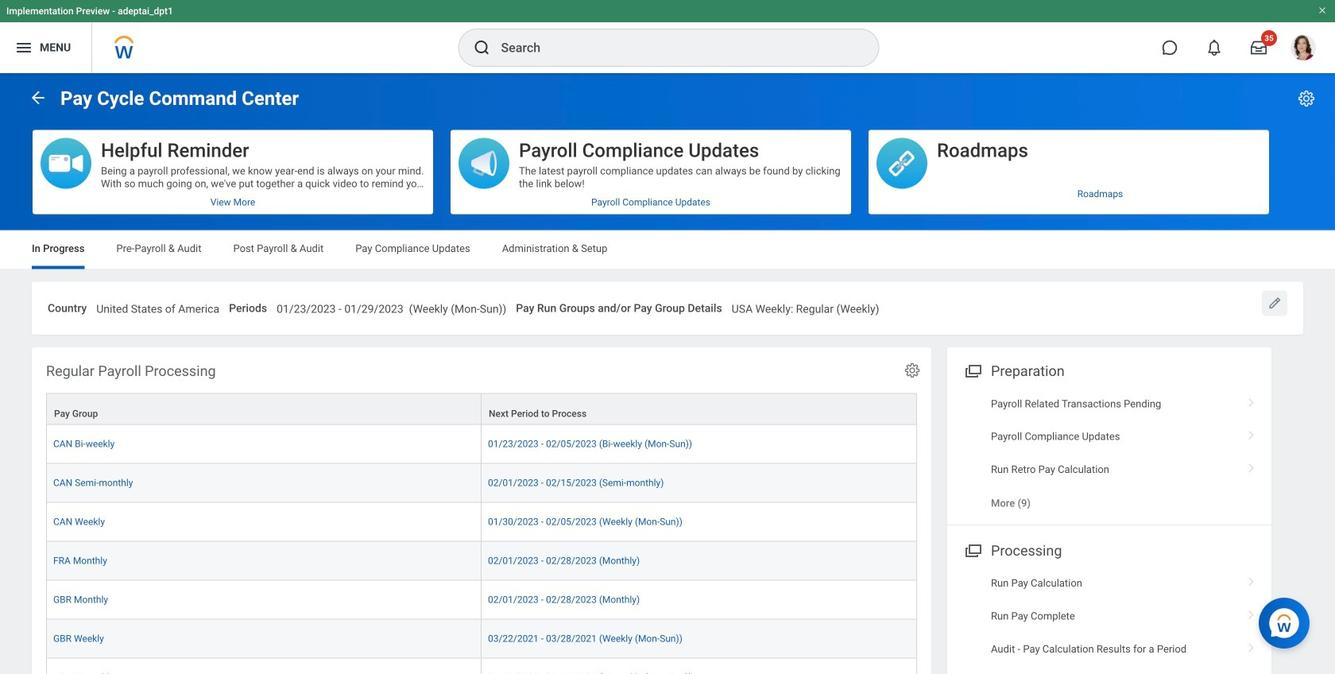 Task type: vqa. For each thing, say whether or not it's contained in the screenshot.
time to fill my team Link
no



Task type: describe. For each thing, give the bounding box(es) containing it.
7 row from the top
[[46, 620, 917, 659]]

regular payroll processing element
[[32, 348, 932, 674]]

2 row from the top
[[46, 425, 917, 464]]

profile logan mcneil image
[[1291, 35, 1317, 64]]

6 row from the top
[[46, 581, 917, 620]]

menu group image for 2nd list from the top
[[962, 539, 983, 560]]

2 chevron right image from the top
[[1242, 458, 1263, 474]]

configure regular payroll processing image
[[904, 362, 921, 379]]

2 chevron right image from the top
[[1242, 605, 1263, 620]]

search image
[[473, 38, 492, 57]]

1 chevron right image from the top
[[1242, 392, 1263, 408]]

3 chevron right image from the top
[[1242, 572, 1263, 588]]

4 row from the top
[[46, 503, 917, 542]]



Task type: locate. For each thing, give the bounding box(es) containing it.
menu group image
[[962, 360, 983, 381], [962, 539, 983, 560]]

notifications large image
[[1207, 40, 1223, 56]]

main content
[[0, 73, 1336, 674]]

5 row from the top
[[46, 542, 917, 581]]

3 chevron right image from the top
[[1242, 637, 1263, 653]]

chevron right image
[[1242, 392, 1263, 408], [1242, 605, 1263, 620], [1242, 637, 1263, 653]]

close environment banner image
[[1318, 6, 1328, 15]]

0 vertical spatial chevron right image
[[1242, 392, 1263, 408]]

column header inside regular payroll processing element
[[46, 393, 482, 426]]

2 vertical spatial chevron right image
[[1242, 637, 1263, 653]]

3 row from the top
[[46, 464, 917, 503]]

edit image
[[1267, 295, 1283, 311]]

None text field
[[96, 293, 220, 321], [732, 293, 880, 321], [96, 293, 220, 321], [732, 293, 880, 321]]

2 menu group image from the top
[[962, 539, 983, 560]]

menu group image for 1st list
[[962, 360, 983, 381]]

2 list from the top
[[948, 567, 1272, 674]]

1 chevron right image from the top
[[1242, 425, 1263, 441]]

list
[[948, 387, 1272, 520], [948, 567, 1272, 674]]

0 vertical spatial chevron right image
[[1242, 425, 1263, 441]]

1 vertical spatial chevron right image
[[1242, 458, 1263, 474]]

configure this page image
[[1298, 89, 1317, 108]]

previous page image
[[29, 88, 48, 107]]

column header
[[46, 393, 482, 426]]

8 row from the top
[[46, 659, 917, 674]]

2 vertical spatial chevron right image
[[1242, 572, 1263, 588]]

banner
[[0, 0, 1336, 73]]

0 vertical spatial list
[[948, 387, 1272, 520]]

1 vertical spatial menu group image
[[962, 539, 983, 560]]

1 list from the top
[[948, 387, 1272, 520]]

tab list
[[16, 231, 1320, 269]]

1 vertical spatial chevron right image
[[1242, 605, 1263, 620]]

inbox large image
[[1251, 40, 1267, 56]]

None text field
[[277, 293, 507, 321]]

Search Workday  search field
[[501, 30, 846, 65]]

chevron right image
[[1242, 425, 1263, 441], [1242, 458, 1263, 474], [1242, 572, 1263, 588]]

0 vertical spatial menu group image
[[962, 360, 983, 381]]

1 menu group image from the top
[[962, 360, 983, 381]]

row
[[46, 393, 917, 426], [46, 425, 917, 464], [46, 464, 917, 503], [46, 503, 917, 542], [46, 542, 917, 581], [46, 581, 917, 620], [46, 620, 917, 659], [46, 659, 917, 674]]

1 vertical spatial list
[[948, 567, 1272, 674]]

justify image
[[14, 38, 33, 57]]

1 row from the top
[[46, 393, 917, 426]]



